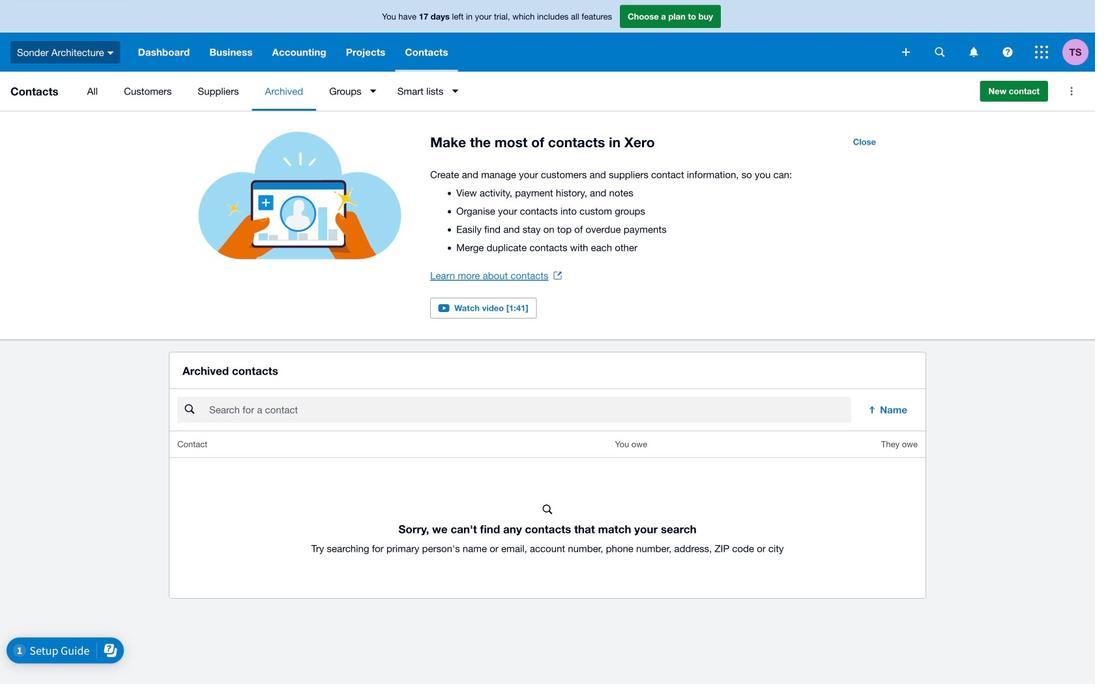 Task type: describe. For each thing, give the bounding box(es) containing it.
Search for a contact field
[[208, 398, 852, 423]]

1 svg image from the left
[[935, 47, 945, 57]]

2 svg image from the left
[[970, 47, 978, 57]]



Task type: vqa. For each thing, say whether or not it's contained in the screenshot.
e.g. Business Account 'field' at the top of page
no



Task type: locate. For each thing, give the bounding box(es) containing it.
actions menu image
[[1059, 78, 1085, 104]]

menu
[[74, 72, 970, 111]]

svg image
[[935, 47, 945, 57], [970, 47, 978, 57]]

banner
[[0, 0, 1095, 72]]

contact list table element
[[170, 432, 926, 599]]

svg image
[[1035, 46, 1048, 59], [1003, 47, 1013, 57], [902, 48, 910, 56], [107, 51, 114, 55]]

0 horizontal spatial svg image
[[935, 47, 945, 57]]

1 horizontal spatial svg image
[[970, 47, 978, 57]]



